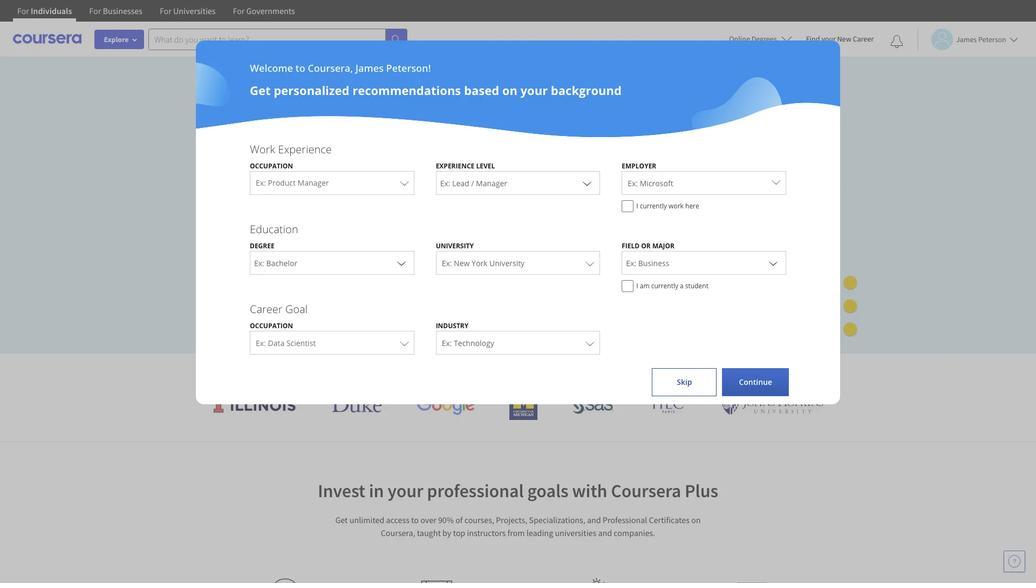 Task type: vqa. For each thing, say whether or not it's contained in the screenshot.
the leftmost the that
no



Task type: locate. For each thing, give the bounding box(es) containing it.
0 vertical spatial with
[[621, 362, 647, 380]]

1 vertical spatial access
[[386, 514, 410, 525]]

in right included
[[525, 170, 536, 186]]

0 vertical spatial universities
[[453, 362, 522, 380]]

coursera up professional
[[611, 479, 681, 502]]

currently left work
[[640, 201, 667, 211]]

hec paris image
[[649, 394, 686, 416]]

universities down technology
[[453, 362, 522, 380]]

in up 'unlimited'
[[369, 479, 384, 502]]

microsoft
[[640, 178, 674, 188]]

with
[[621, 362, 647, 380], [572, 479, 608, 502]]

experience left level on the left top
[[436, 161, 475, 171]]

0 horizontal spatial career
[[250, 302, 283, 316]]

courses, inside unlimited access to 7,000+ world-class courses, hands-on projects, and job-ready certificate programs—all included in your subscription
[[421, 151, 467, 167]]

projects,
[[205, 170, 253, 186]]

access up 'job-'
[[262, 151, 298, 167]]

0 vertical spatial career
[[853, 34, 874, 44]]

career goal element
[[239, 302, 797, 360]]

occupation up the data
[[250, 321, 293, 330]]

invest in your professional goals with coursera plus
[[318, 479, 719, 502]]

education element
[[239, 222, 797, 297]]

governments
[[247, 5, 295, 16]]

job-
[[280, 170, 301, 186]]

for left governments
[[233, 5, 245, 16]]

1 horizontal spatial chevron down image
[[767, 256, 780, 269]]

taught
[[417, 527, 441, 538]]

access left over
[[386, 514, 410, 525]]

i
[[637, 201, 638, 211], [637, 281, 638, 290]]

3 for from the left
[[160, 5, 172, 16]]

scientist
[[287, 338, 316, 348]]

free
[[266, 267, 282, 278]]

ex: left the data
[[256, 338, 266, 348]]

0 vertical spatial experience
[[278, 142, 332, 157]]

and down professional
[[598, 527, 612, 538]]

1 horizontal spatial coursera,
[[381, 527, 415, 538]]

0 vertical spatial occupation
[[250, 161, 293, 171]]

on inside unlimited access to 7,000+ world-class courses, hands-on projects, and job-ready certificate programs—all included in your subscription
[[508, 151, 522, 167]]

get unlimited access to over 90% of courses, projects, specializations, and professional certificates on coursera, taught by top instructors from leading universities and companies.
[[336, 514, 701, 538]]

ex: for ex: technology
[[442, 338, 452, 348]]

james
[[356, 62, 384, 74]]

currently inside work experience element
[[640, 201, 667, 211]]

1 vertical spatial experience
[[436, 161, 475, 171]]

on right based
[[502, 82, 518, 98]]

get down "welcome"
[[250, 82, 271, 98]]

projects,
[[496, 514, 528, 525]]

0 horizontal spatial leading
[[406, 362, 450, 380]]

0 vertical spatial courses,
[[421, 151, 467, 167]]

continue button
[[723, 368, 789, 396]]

peterson!
[[386, 62, 431, 74]]

4 for from the left
[[233, 5, 245, 16]]

0 horizontal spatial coursera,
[[308, 62, 353, 74]]

to inside unlimited access to 7,000+ world-class courses, hands-on projects, and job-ready certificate programs—all included in your subscription
[[301, 151, 313, 167]]

1 vertical spatial i
[[637, 281, 638, 290]]

for left universities
[[160, 5, 172, 16]]

ex: down employer
[[628, 178, 638, 188]]

chevron down image inside education element
[[767, 256, 780, 269]]

york
[[472, 258, 488, 268]]

/month,
[[218, 242, 249, 252]]

0 horizontal spatial access
[[262, 151, 298, 167]]

2 vertical spatial to
[[411, 514, 419, 525]]

personalized
[[274, 82, 350, 98]]

1 vertical spatial new
[[454, 258, 470, 268]]

to
[[296, 62, 305, 74], [301, 151, 313, 167], [411, 514, 419, 525]]

based
[[464, 82, 499, 98]]

for for businesses
[[89, 5, 101, 16]]

johns hopkins university image
[[721, 395, 824, 415]]

1 horizontal spatial with
[[621, 362, 647, 380]]

1 vertical spatial on
[[508, 151, 522, 167]]

ex: left york
[[442, 258, 452, 268]]

your down 'projects,'
[[205, 189, 230, 205]]

duke university image
[[332, 395, 382, 412]]

0 vertical spatial get
[[250, 82, 271, 98]]

0 vertical spatial i
[[637, 201, 638, 211]]

chevron down image inside work experience element
[[581, 177, 594, 189]]

0 vertical spatial access
[[262, 151, 298, 167]]

by
[[443, 527, 451, 538]]

0 horizontal spatial university
[[436, 241, 474, 250]]

and
[[256, 170, 277, 186], [526, 362, 549, 380], [587, 514, 601, 525], [598, 527, 612, 538]]

chevron down image
[[581, 177, 594, 189], [767, 256, 780, 269]]

0 horizontal spatial get
[[250, 82, 271, 98]]

coursera,
[[308, 62, 353, 74], [381, 527, 415, 538]]

1 vertical spatial occupation
[[250, 321, 293, 330]]

0 horizontal spatial in
[[369, 479, 384, 502]]

2 for from the left
[[89, 5, 101, 16]]

chevron down image
[[395, 256, 408, 269]]

coursera, inside "get unlimited access to over 90% of courses, projects, specializations, and professional certificates on coursera, taught by top instructors from leading universities and companies."
[[381, 527, 415, 538]]

to up personalized on the top left
[[296, 62, 305, 74]]

professional
[[603, 514, 647, 525]]

employer
[[622, 161, 657, 171]]

for left individuals
[[17, 5, 29, 16]]

i am currently a student
[[637, 281, 709, 290]]

certificate
[[336, 170, 390, 186]]

find
[[806, 34, 820, 44]]

with right goals
[[572, 479, 608, 502]]

university up york
[[436, 241, 474, 250]]

0 horizontal spatial new
[[454, 258, 470, 268]]

0 vertical spatial currently
[[640, 201, 667, 211]]

1 occupation from the top
[[250, 161, 293, 171]]

1 horizontal spatial access
[[386, 514, 410, 525]]

0 horizontal spatial chevron down image
[[581, 177, 594, 189]]

professional
[[427, 479, 524, 502]]

ex: down the industry at the bottom left of page
[[442, 338, 452, 348]]

on
[[502, 82, 518, 98], [508, 151, 522, 167], [692, 514, 701, 525]]

for left businesses
[[89, 5, 101, 16]]

1 vertical spatial coursera,
[[381, 527, 415, 538]]

here
[[686, 201, 700, 211]]

0 horizontal spatial universities
[[453, 362, 522, 380]]

to left over
[[411, 514, 419, 525]]

career inside the onboardingmodal dialog
[[250, 302, 283, 316]]

1 vertical spatial to
[[301, 151, 313, 167]]

1 horizontal spatial universities
[[555, 527, 597, 538]]

start 7-day free trial
[[222, 267, 301, 278]]

coursera
[[651, 362, 706, 380], [611, 479, 681, 502]]

1 vertical spatial with
[[572, 479, 608, 502]]

find your new career link
[[801, 32, 879, 46]]

7-
[[243, 267, 250, 278]]

leading down specializations,
[[527, 527, 553, 538]]

0 vertical spatial on
[[502, 82, 518, 98]]

career
[[853, 34, 874, 44], [250, 302, 283, 316]]

or
[[642, 241, 651, 250]]

1 horizontal spatial get
[[336, 514, 348, 525]]

occupation inside work experience element
[[250, 161, 293, 171]]

0 vertical spatial to
[[296, 62, 305, 74]]

1 vertical spatial leading
[[527, 527, 553, 538]]

1 vertical spatial chevron down image
[[767, 256, 780, 269]]

coursera, up personalized on the top left
[[308, 62, 353, 74]]

in
[[525, 170, 536, 186], [369, 479, 384, 502]]

specializations,
[[529, 514, 586, 525]]

0 vertical spatial new
[[838, 34, 852, 44]]

occupation inside career goal element
[[250, 321, 293, 330]]

new left york
[[454, 258, 470, 268]]

sas image
[[573, 397, 614, 414]]

2 vertical spatial on
[[692, 514, 701, 525]]

0 vertical spatial in
[[525, 170, 536, 186]]

with right companies
[[621, 362, 647, 380]]

welcome
[[250, 62, 293, 74]]

top
[[453, 527, 465, 538]]

access inside "get unlimited access to over 90% of courses, projects, specializations, and professional certificates on coursera, taught by top instructors from leading universities and companies."
[[386, 514, 410, 525]]

banner navigation
[[9, 0, 304, 30]]

1 i from the top
[[637, 201, 638, 211]]

experience up the ready
[[278, 142, 332, 157]]

0 vertical spatial university
[[436, 241, 474, 250]]

your inside the onboardingmodal dialog
[[521, 82, 548, 98]]

1 vertical spatial currently
[[651, 281, 679, 290]]

career left show notifications image
[[853, 34, 874, 44]]

0 horizontal spatial experience
[[278, 142, 332, 157]]

1 vertical spatial courses,
[[465, 514, 494, 525]]

get inside the onboardingmodal dialog
[[250, 82, 271, 98]]

new right find
[[838, 34, 852, 44]]

get left 'unlimited'
[[336, 514, 348, 525]]

coursera, left the "taught" on the left bottom
[[381, 527, 415, 538]]

on right certificates
[[692, 514, 701, 525]]

occupation down work at left top
[[250, 161, 293, 171]]

data
[[268, 338, 285, 348]]

get for get personalized recommendations based on your background
[[250, 82, 271, 98]]

cancel
[[251, 242, 275, 252]]

to up the ready
[[301, 151, 313, 167]]

save money image
[[421, 580, 460, 583]]

0 vertical spatial chevron down image
[[581, 177, 594, 189]]

instructors
[[467, 527, 506, 538]]

for
[[17, 5, 29, 16], [89, 5, 101, 16], [160, 5, 172, 16], [233, 5, 245, 16]]

get
[[250, 82, 271, 98], [336, 514, 348, 525]]

1 horizontal spatial experience
[[436, 161, 475, 171]]

1 vertical spatial universities
[[555, 527, 597, 538]]

2 occupation from the top
[[250, 321, 293, 330]]

1 for from the left
[[17, 5, 29, 16]]

experience
[[278, 142, 332, 157], [436, 161, 475, 171]]

currently left a
[[651, 281, 679, 290]]

1 horizontal spatial leading
[[527, 527, 553, 538]]

new inside education element
[[454, 258, 470, 268]]

I currently work here checkbox
[[622, 200, 634, 212]]

courses, up "instructors"
[[465, 514, 494, 525]]

occupation
[[250, 161, 293, 171], [250, 321, 293, 330]]

courses,
[[421, 151, 467, 167], [465, 514, 494, 525]]

degree
[[250, 241, 275, 250]]

ex: up subscription
[[256, 178, 266, 188]]

invest
[[318, 479, 365, 502]]

welcome to coursera, james peterson!
[[250, 62, 431, 74]]

1 vertical spatial in
[[369, 479, 384, 502]]

Occupation field
[[250, 171, 414, 195]]

on up included
[[508, 151, 522, 167]]

i left am
[[637, 281, 638, 290]]

plus up certificates
[[685, 479, 719, 502]]

1 vertical spatial get
[[336, 514, 348, 525]]

2 i from the top
[[637, 281, 638, 290]]

career left goal
[[250, 302, 283, 316]]

class
[[391, 151, 418, 167]]

courses, up programs—all
[[421, 151, 467, 167]]

get inside "get unlimited access to over 90% of courses, projects, specializations, and professional certificates on coursera, taught by top instructors from leading universities and companies."
[[336, 514, 348, 525]]

1 horizontal spatial university
[[490, 258, 525, 268]]

i currently work here
[[637, 201, 700, 211]]

on inside "get unlimited access to over 90% of courses, projects, specializations, and professional certificates on coursera, taught by top instructors from leading universities and companies."
[[692, 514, 701, 525]]

manager
[[298, 178, 329, 188]]

for governments
[[233, 5, 295, 16]]

for for individuals
[[17, 5, 29, 16]]

ex:
[[256, 178, 266, 188], [628, 178, 638, 188], [442, 258, 452, 268], [256, 338, 266, 348], [442, 338, 452, 348]]

90%
[[438, 514, 454, 525]]

work
[[669, 201, 684, 211]]

0 vertical spatial plus
[[709, 362, 734, 380]]

your left background
[[521, 82, 548, 98]]

university
[[436, 241, 474, 250], [490, 258, 525, 268]]

new
[[838, 34, 852, 44], [454, 258, 470, 268]]

university right york
[[490, 258, 525, 268]]

ex: product manager
[[256, 178, 329, 188]]

career goal
[[250, 302, 308, 316]]

businesses
[[103, 5, 142, 16]]

and up subscription
[[256, 170, 277, 186]]

leading up google image
[[406, 362, 450, 380]]

coursera up hec paris image
[[651, 362, 706, 380]]

1 horizontal spatial in
[[525, 170, 536, 186]]

university of michigan image
[[510, 390, 538, 420]]

universities down specializations,
[[555, 527, 597, 538]]

to inside "get unlimited access to over 90% of courses, projects, specializations, and professional certificates on coursera, taught by top instructors from leading universities and companies."
[[411, 514, 419, 525]]

ex: inside education element
[[442, 258, 452, 268]]

trial
[[284, 267, 301, 278]]

0 vertical spatial coursera,
[[308, 62, 353, 74]]

unlimited
[[205, 151, 259, 167]]

i right the by checking this box, i am confirming that the employer listed above is my current employer. checkbox in the top of the page
[[637, 201, 638, 211]]

plus left the "continue"
[[709, 362, 734, 380]]

1 vertical spatial career
[[250, 302, 283, 316]]

your inside unlimited access to 7,000+ world-class courses, hands-on projects, and job-ready certificate programs—all included in your subscription
[[205, 189, 230, 205]]

access
[[262, 151, 298, 167], [386, 514, 410, 525]]

None search field
[[148, 28, 408, 50]]

your
[[822, 34, 836, 44], [521, 82, 548, 98], [205, 189, 230, 205], [388, 479, 424, 502]]



Task type: describe. For each thing, give the bounding box(es) containing it.
get for get unlimited access to over 90% of courses, projects, specializations, and professional certificates on coursera, taught by top instructors from leading universities and companies.
[[336, 514, 348, 525]]

google image
[[417, 395, 475, 415]]

over
[[421, 514, 437, 525]]

goal
[[285, 302, 308, 316]]

access inside unlimited access to 7,000+ world-class courses, hands-on projects, and job-ready certificate programs—all included in your subscription
[[262, 151, 298, 167]]

your right find
[[822, 34, 836, 44]]

for universities
[[160, 5, 216, 16]]

i for work experience
[[637, 201, 638, 211]]

7,000+
[[316, 151, 353, 167]]

companies.
[[614, 527, 656, 538]]

and inside unlimited access to 7,000+ world-class courses, hands-on projects, and job-ready certificate programs—all included in your subscription
[[256, 170, 277, 186]]

for for universities
[[160, 5, 172, 16]]

unlimited access to 7,000+ world-class courses, hands-on projects, and job-ready certificate programs—all included in your subscription
[[205, 151, 536, 205]]

1 vertical spatial university
[[490, 258, 525, 268]]

ex: for ex: data scientist
[[256, 338, 266, 348]]

work
[[250, 142, 275, 157]]

for for governments
[[233, 5, 245, 16]]

skip button
[[652, 368, 717, 396]]

1 vertical spatial coursera
[[611, 479, 681, 502]]

industry
[[436, 321, 469, 330]]

0 horizontal spatial with
[[572, 479, 608, 502]]

currently inside education element
[[651, 281, 679, 290]]

for individuals
[[17, 5, 72, 16]]

leading inside "get unlimited access to over 90% of courses, projects, specializations, and professional certificates on coursera, taught by top instructors from leading universities and companies."
[[527, 527, 553, 538]]

education
[[250, 222, 298, 236]]

chevron down image for field or major
[[767, 256, 780, 269]]

1 horizontal spatial new
[[838, 34, 852, 44]]

ex: data scientist
[[256, 338, 316, 348]]

/month, cancel anytime
[[218, 242, 308, 252]]

a
[[680, 281, 684, 290]]

your up over
[[388, 479, 424, 502]]

hands-
[[470, 151, 508, 167]]

and left professional
[[587, 514, 601, 525]]

find your new career
[[806, 34, 874, 44]]

courses, inside "get unlimited access to over 90% of courses, projects, specializations, and professional certificates on coursera, taught by top instructors from leading universities and companies."
[[465, 514, 494, 525]]

coursera, inside the onboardingmodal dialog
[[308, 62, 353, 74]]

in inside unlimited access to 7,000+ world-class courses, hands-on projects, and job-ready certificate programs—all included in your subscription
[[525, 170, 536, 186]]

start
[[222, 267, 241, 278]]

ready
[[301, 170, 333, 186]]

student
[[686, 281, 709, 290]]

i for education
[[637, 281, 638, 290]]

technology
[[454, 338, 494, 348]]

ex: for ex: microsoft
[[628, 178, 638, 188]]

0 vertical spatial coursera
[[651, 362, 706, 380]]

subscription
[[234, 189, 302, 205]]

from
[[508, 527, 525, 538]]

1 horizontal spatial career
[[853, 34, 874, 44]]

get personalized recommendations based on your background
[[250, 82, 622, 98]]

for businesses
[[89, 5, 142, 16]]

day
[[250, 267, 264, 278]]

0 vertical spatial leading
[[406, 362, 450, 380]]

coursera image
[[13, 30, 82, 48]]

field or major
[[622, 241, 675, 250]]

certificates
[[649, 514, 690, 525]]

and up university of michigan image
[[526, 362, 549, 380]]

universities
[[173, 5, 216, 16]]

unlimited
[[350, 514, 385, 525]]

chevron down image for experience level
[[581, 177, 594, 189]]

product
[[268, 178, 296, 188]]

ex: for ex: product manager
[[256, 178, 266, 188]]

anytime
[[277, 242, 308, 252]]

occupation for career
[[250, 321, 293, 330]]

skip
[[677, 377, 692, 387]]

ex: for ex: new york university
[[442, 258, 452, 268]]

field
[[622, 241, 640, 250]]

universities inside "get unlimited access to over 90% of courses, projects, specializations, and professional certificates on coursera, taught by top instructors from leading universities and companies."
[[555, 527, 597, 538]]

programs—all
[[393, 170, 472, 186]]

1 vertical spatial plus
[[685, 479, 719, 502]]

university of illinois at urbana-champaign image
[[213, 397, 297, 414]]

learn anything image
[[270, 578, 300, 583]]

included
[[475, 170, 522, 186]]

major
[[653, 241, 675, 250]]

individuals
[[31, 5, 72, 16]]

world-
[[356, 151, 391, 167]]

work experience
[[250, 142, 332, 157]]

flexible learning image
[[577, 578, 615, 583]]

ex: microsoft
[[628, 178, 674, 188]]

companies
[[552, 362, 618, 380]]

coursera plus image
[[205, 101, 369, 118]]

leading universities and companies with coursera plus
[[403, 362, 734, 380]]

ex: new york university
[[442, 258, 525, 268]]

recommendations
[[353, 82, 461, 98]]

experience level
[[436, 161, 495, 171]]

am
[[640, 281, 650, 290]]

on inside dialog
[[502, 82, 518, 98]]

background
[[551, 82, 622, 98]]

start 7-day free trial button
[[205, 259, 318, 285]]

level
[[476, 161, 495, 171]]

help center image
[[1008, 555, 1021, 568]]

onboardingmodal dialog
[[0, 0, 1037, 583]]

of
[[456, 514, 463, 525]]

I am currently a student checkbox
[[622, 280, 634, 292]]

continue
[[739, 377, 773, 387]]

to inside the onboardingmodal dialog
[[296, 62, 305, 74]]

ex: technology
[[442, 338, 494, 348]]

goals
[[528, 479, 569, 502]]

occupation for work
[[250, 161, 293, 171]]

show notifications image
[[891, 35, 904, 48]]

work experience element
[[239, 142, 797, 218]]



